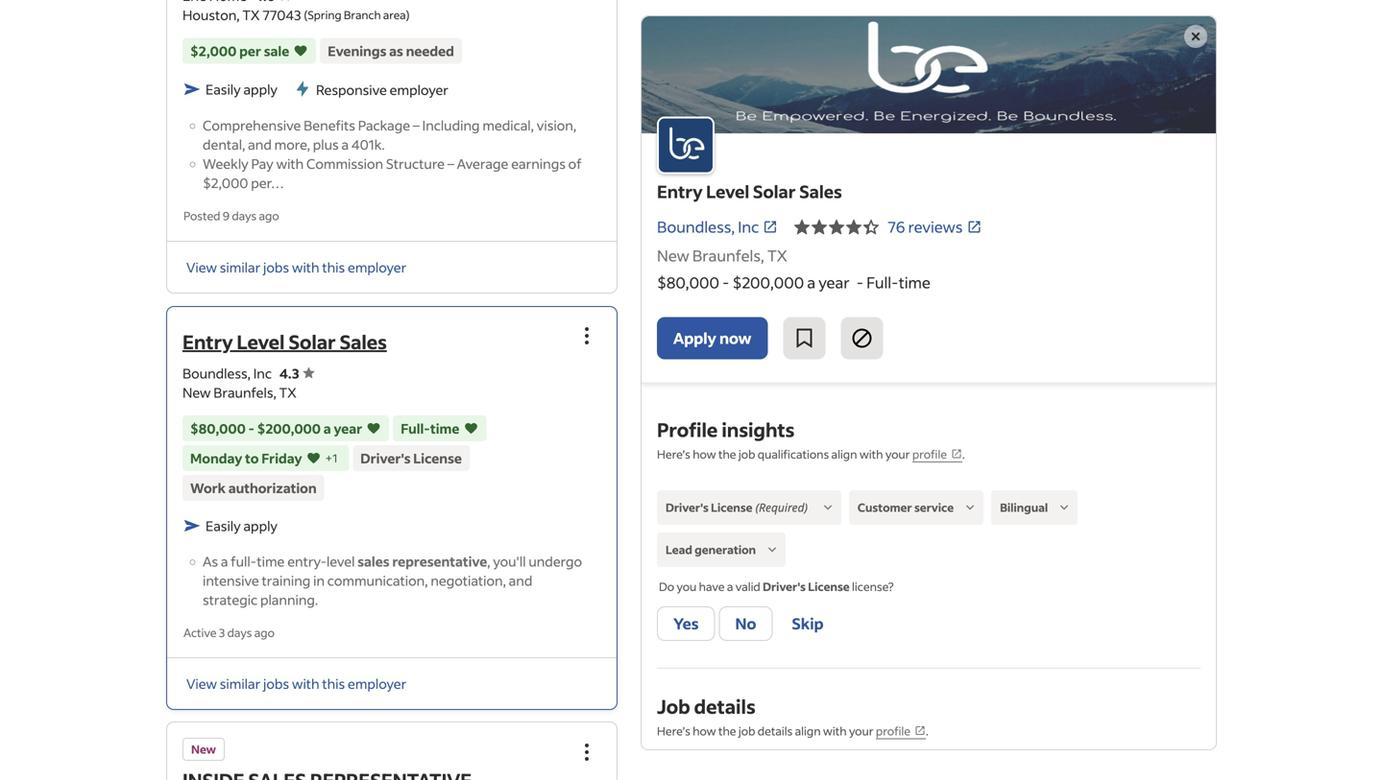Task type: describe. For each thing, give the bounding box(es) containing it.
matches your preference image for $2,000 per sale
[[293, 42, 309, 61]]

profile
[[657, 417, 718, 442]]

similar for weekly pay with commission structure – average earnings of $2,000 per…
[[220, 259, 261, 276]]

of
[[568, 155, 582, 173]]

2 horizontal spatial time
[[899, 273, 931, 293]]

apply now
[[673, 329, 752, 348]]

dental,
[[203, 136, 245, 153]]

1 horizontal spatial details
[[758, 724, 793, 739]]

driver's license
[[361, 450, 462, 467]]

in
[[313, 572, 325, 590]]

strategic
[[203, 592, 258, 609]]

0 horizontal spatial braunfels,
[[214, 384, 276, 401]]

intensive
[[203, 572, 259, 590]]

profile link for job details
[[876, 724, 926, 740]]

missing qualification image inside customer service button
[[962, 499, 979, 517]]

1 easily from the top
[[206, 81, 241, 98]]

2 apply from the top
[[243, 518, 278, 535]]

- for $80,000 - $200,000 a year - full-time
[[723, 273, 729, 293]]

do you have a valid driver's license license?
[[659, 580, 894, 595]]

your for profile insights
[[886, 447, 910, 462]]

skip
[[792, 614, 824, 634]]

full-time
[[401, 420, 460, 437]]

align for job details
[[795, 724, 821, 739]]

representative
[[392, 553, 487, 570]]

branch
[[344, 8, 381, 22]]

(
[[304, 8, 308, 22]]

yes button
[[657, 607, 715, 642]]

have
[[699, 580, 725, 595]]

0 horizontal spatial full-
[[401, 420, 430, 437]]

do
[[659, 580, 674, 595]]

days for weekly pay with commission structure – average earnings of $2,000 per…
[[232, 209, 257, 224]]

1 vertical spatial new
[[183, 384, 211, 401]]

planning.
[[260, 592, 318, 609]]

how for profile
[[693, 447, 716, 462]]

structure
[[386, 155, 445, 173]]

entry-
[[287, 553, 327, 570]]

customer
[[858, 500, 912, 515]]

per
[[239, 42, 261, 60]]

similar for sales
[[220, 676, 261, 693]]

you
[[677, 580, 697, 595]]

2 easily from the top
[[206, 518, 241, 535]]

matches your preference image for $80,000 - $200,000 a year
[[366, 419, 382, 438]]

here's for profile
[[657, 447, 691, 462]]

comprehensive benefits package – including medical, vision, dental, and more, plus a 401k. weekly pay with commission structure – average earnings of $2,000 per…
[[203, 117, 582, 192]]

align for profile insights
[[831, 447, 857, 462]]

0 vertical spatial new
[[657, 246, 689, 266]]

houston, tx 77043 ( spring branch area )
[[183, 6, 410, 24]]

2 horizontal spatial driver's
[[763, 580, 806, 595]]

here's how the job qualifications align with your
[[657, 447, 912, 462]]

to
[[245, 450, 259, 467]]

profile link for profile insights
[[912, 447, 962, 463]]

2 vertical spatial new
[[191, 743, 216, 757]]

responsive
[[316, 81, 387, 99]]

0 vertical spatial solar
[[753, 181, 796, 203]]

0 vertical spatial details
[[694, 695, 756, 720]]

training
[[262, 572, 311, 590]]

0 vertical spatial inc
[[738, 217, 759, 237]]

0 horizontal spatial new braunfels, tx
[[183, 384, 297, 401]]

0 horizontal spatial time
[[257, 553, 285, 570]]

your for job details
[[849, 724, 874, 739]]

1 vertical spatial boundless,
[[183, 365, 251, 382]]

missing qualification image for lead generation
[[764, 542, 781, 559]]

a for do you have a valid driver's license license?
[[727, 580, 733, 595]]

including
[[422, 117, 480, 134]]

+ 1
[[325, 451, 337, 466]]

view similar jobs with this employer for weekly pay with commission structure – average earnings of $2,000 per…
[[186, 259, 407, 276]]

77043
[[263, 6, 301, 24]]

)
[[406, 8, 410, 22]]

0 vertical spatial boundless, inc
[[657, 217, 759, 237]]

license?
[[852, 580, 894, 595]]

lead generation
[[666, 543, 756, 558]]

license for driver's license (required)
[[711, 500, 753, 515]]

1 horizontal spatial entry level solar sales
[[657, 181, 842, 203]]

76 reviews
[[888, 217, 963, 237]]

yes
[[673, 614, 699, 634]]

the for insights
[[719, 447, 736, 462]]

jobs for weekly pay with commission structure – average earnings of $2,000 per…
[[263, 259, 289, 276]]

and for negotiation,
[[509, 572, 533, 590]]

profile for profile insights
[[912, 447, 947, 462]]

skip button
[[777, 607, 839, 642]]

comprehensive
[[203, 117, 301, 134]]

area
[[383, 8, 406, 22]]

pay
[[251, 155, 273, 173]]

+
[[325, 451, 333, 466]]

needed
[[406, 42, 454, 60]]

$80,000 - $200,000 a year - full-time
[[657, 273, 931, 293]]

1 vertical spatial level
[[237, 329, 285, 354]]

weekly
[[203, 155, 249, 173]]

and for dental,
[[248, 136, 272, 153]]

not interested image
[[851, 327, 874, 350]]

1 vertical spatial entry level solar sales
[[183, 329, 387, 354]]

- for $80,000 - $200,000 a year
[[248, 420, 254, 437]]

lead generation button
[[657, 533, 786, 568]]

0 horizontal spatial entry
[[183, 329, 233, 354]]

no button
[[719, 607, 773, 642]]

job
[[657, 695, 690, 720]]

$200,000 for $80,000 - $200,000 a year - full-time
[[733, 273, 804, 293]]

lead
[[666, 543, 692, 558]]

1 horizontal spatial entry
[[657, 181, 703, 203]]

4.3
[[279, 365, 299, 382]]

1 horizontal spatial full-
[[867, 273, 899, 293]]

apply now button
[[657, 318, 768, 360]]

houston,
[[183, 6, 240, 24]]

year for $80,000 - $200,000 a year
[[334, 420, 362, 437]]

insights
[[722, 417, 795, 442]]

per…
[[251, 175, 284, 192]]

here's how the job details align with your
[[657, 724, 876, 739]]

0 vertical spatial sales
[[799, 181, 842, 203]]

1 missing qualification image from the left
[[819, 499, 837, 517]]

year for $80,000 - $200,000 a year - full-time
[[819, 273, 850, 293]]

friday
[[262, 450, 302, 467]]

0 vertical spatial braunfels,
[[693, 246, 764, 266]]

driver's for driver's license (required)
[[666, 500, 709, 515]]

0 horizontal spatial –
[[413, 117, 420, 134]]

profile insights
[[657, 417, 795, 442]]

communication,
[[327, 572, 428, 590]]

boundless, inc link
[[657, 216, 778, 239]]

active 3 days ago
[[183, 626, 275, 641]]

0 horizontal spatial tx
[[242, 6, 260, 24]]

sales
[[358, 553, 390, 570]]

1 horizontal spatial new braunfels, tx
[[657, 246, 787, 266]]

1 vertical spatial tx
[[767, 246, 787, 266]]

$80,000 for $80,000 - $200,000 a year
[[190, 420, 246, 437]]

evenings as needed
[[328, 42, 454, 60]]

as
[[389, 42, 403, 60]]

sale
[[264, 42, 289, 60]]

close job details image
[[1184, 25, 1208, 48]]

ago for weekly pay with commission structure – average earnings of $2,000 per…
[[259, 209, 279, 224]]

plus
[[313, 136, 339, 153]]

1 vertical spatial inc
[[253, 365, 272, 382]]

service
[[914, 500, 954, 515]]

negotiation,
[[431, 572, 506, 590]]

benefits
[[304, 117, 355, 134]]

average
[[457, 155, 509, 173]]

76
[[888, 217, 905, 237]]

,
[[487, 553, 490, 570]]

authorization
[[228, 480, 317, 497]]

3
[[219, 626, 225, 641]]

missing qualification image for bilingual
[[1056, 499, 1073, 517]]

posted
[[183, 209, 220, 224]]

2 horizontal spatial -
[[857, 273, 864, 293]]



Task type: locate. For each thing, give the bounding box(es) containing it.
entry level solar sales up boundless, inc link
[[657, 181, 842, 203]]

0 horizontal spatial driver's
[[361, 450, 411, 467]]

tx up $80,000 - $200,000 a year - full-time
[[767, 246, 787, 266]]

0 horizontal spatial entry level solar sales
[[183, 329, 387, 354]]

1 vertical spatial and
[[509, 572, 533, 590]]

1 here's from the top
[[657, 447, 691, 462]]

here's down profile
[[657, 447, 691, 462]]

$2,000 inside comprehensive benefits package – including medical, vision, dental, and more, plus a 401k. weekly pay with commission structure – average earnings of $2,000 per…
[[203, 175, 248, 192]]

license down full-time
[[413, 450, 462, 467]]

driver's right valid
[[763, 580, 806, 595]]

1 horizontal spatial -
[[723, 273, 729, 293]]

1 vertical spatial profile
[[876, 724, 911, 739]]

2 view from the top
[[186, 676, 217, 693]]

view similar jobs with this employer link for weekly pay with commission structure – average earnings of $2,000 per…
[[186, 259, 407, 276]]

vision,
[[537, 117, 576, 134]]

this for sales
[[322, 676, 345, 693]]

days right 3
[[227, 626, 252, 641]]

employer for sales
[[348, 676, 407, 693]]

view similar jobs with this employer for sales
[[186, 676, 407, 693]]

1 apply from the top
[[243, 81, 278, 98]]

you'll
[[493, 553, 526, 570]]

the down profile insights
[[719, 447, 736, 462]]

full- up driver's license
[[401, 420, 430, 437]]

braunfels,
[[693, 246, 764, 266], [214, 384, 276, 401]]

$80,000 for $80,000 - $200,000 a year - full-time
[[657, 273, 720, 293]]

as
[[203, 553, 218, 570]]

earnings
[[511, 155, 566, 173]]

- up not interested image
[[857, 273, 864, 293]]

$2,000 per sale
[[190, 42, 289, 60]]

customer service button
[[849, 491, 984, 525]]

0 horizontal spatial matches your preference image
[[306, 449, 321, 468]]

1 this from the top
[[322, 259, 345, 276]]

1 jobs from the top
[[263, 259, 289, 276]]

missing qualification image right "(required)"
[[819, 499, 837, 517]]

driver's up lead
[[666, 500, 709, 515]]

days for sales
[[227, 626, 252, 641]]

matches your preference image
[[366, 419, 382, 438], [306, 449, 321, 468]]

tx left 77043
[[242, 6, 260, 24]]

0 horizontal spatial inc
[[253, 365, 272, 382]]

0 vertical spatial view similar jobs with this employer link
[[186, 259, 407, 276]]

$200,000 for $80,000 - $200,000 a year
[[257, 420, 321, 437]]

save this job image
[[793, 327, 816, 350]]

–
[[413, 117, 420, 134], [447, 155, 454, 173]]

license for driver's license
[[413, 450, 462, 467]]

year down the 4.3 out of 5 stars image in the top right of the page
[[819, 273, 850, 293]]

level
[[706, 181, 750, 203], [237, 329, 285, 354]]

driver's right 1
[[361, 450, 411, 467]]

commission
[[306, 155, 383, 173]]

. for details
[[926, 724, 929, 739]]

1 horizontal spatial missing qualification image
[[1056, 499, 1073, 517]]

your
[[886, 447, 910, 462], [849, 724, 874, 739]]

1 horizontal spatial your
[[886, 447, 910, 462]]

missing qualification image right service
[[962, 499, 979, 517]]

work
[[190, 480, 226, 497]]

missing qualification image
[[1056, 499, 1073, 517], [764, 542, 781, 559]]

a left valid
[[727, 580, 733, 595]]

1 horizontal spatial –
[[447, 155, 454, 173]]

view down active
[[186, 676, 217, 693]]

1 easily apply from the top
[[206, 81, 278, 98]]

1 vertical spatial boundless, inc
[[183, 365, 272, 382]]

missing qualification image inside bilingual button
[[1056, 499, 1073, 517]]

- down boundless, inc link
[[723, 273, 729, 293]]

driver's license (required)
[[666, 500, 808, 516]]

1 vertical spatial time
[[430, 420, 460, 437]]

1 vertical spatial driver's
[[666, 500, 709, 515]]

braunfels, down boundless, inc link
[[693, 246, 764, 266]]

more,
[[274, 136, 310, 153]]

, you'll undergo intensive training in communication, negotiation, and strategic planning.
[[203, 553, 582, 609]]

(required)
[[756, 500, 808, 516]]

days right 9
[[232, 209, 257, 224]]

the for details
[[719, 724, 736, 739]]

1 vertical spatial solar
[[288, 329, 336, 354]]

$80,000 - $200,000 a year
[[190, 420, 362, 437]]

0 horizontal spatial -
[[248, 420, 254, 437]]

0 vertical spatial employer
[[390, 81, 449, 99]]

0 vertical spatial job
[[739, 447, 755, 462]]

0 vertical spatial entry
[[657, 181, 703, 203]]

2 here's from the top
[[657, 724, 691, 739]]

0 horizontal spatial $80,000
[[190, 420, 246, 437]]

and inside comprehensive benefits package – including medical, vision, dental, and more, plus a 401k. weekly pay with commission structure – average earnings of $2,000 per…
[[248, 136, 272, 153]]

license up generation
[[711, 500, 753, 515]]

0 horizontal spatial profile
[[876, 724, 911, 739]]

job actions for entry level solar sales is collapsed image
[[575, 325, 598, 348]]

job for details
[[739, 724, 755, 739]]

2 view similar jobs with this employer from the top
[[186, 676, 407, 693]]

job
[[739, 447, 755, 462], [739, 724, 755, 739]]

1 vertical spatial apply
[[243, 518, 278, 535]]

matches your preference image for monday to friday
[[306, 449, 321, 468]]

a up +
[[324, 420, 331, 437]]

license up skip
[[808, 580, 850, 595]]

1 vertical spatial $200,000
[[257, 420, 321, 437]]

details
[[694, 695, 756, 720], [758, 724, 793, 739]]

a for $80,000 - $200,000 a year - full-time
[[807, 273, 816, 293]]

matches your preference image right full-time
[[463, 419, 479, 438]]

customer service
[[858, 500, 954, 515]]

0 horizontal spatial align
[[795, 724, 821, 739]]

missing qualification image
[[819, 499, 837, 517], [962, 499, 979, 517]]

ago
[[259, 209, 279, 224], [254, 626, 275, 641]]

view similar jobs with this employer link down planning.
[[186, 676, 407, 693]]

4.3 out of 5 stars image
[[794, 216, 880, 239]]

and up pay
[[248, 136, 272, 153]]

and inside , you'll undergo intensive training in communication, negotiation, and strategic planning.
[[509, 572, 533, 590]]

level up boundless, inc link
[[706, 181, 750, 203]]

0 vertical spatial the
[[719, 447, 736, 462]]

1 the from the top
[[719, 447, 736, 462]]

job actions for inside sales representative- recession proof industry is collapsed image
[[575, 742, 598, 765]]

$2,000
[[190, 42, 237, 60], [203, 175, 248, 192]]

time up the training
[[257, 553, 285, 570]]

time up driver's license
[[430, 420, 460, 437]]

ago down per…
[[259, 209, 279, 224]]

0 horizontal spatial boundless,
[[183, 365, 251, 382]]

boundless, inc logo image
[[642, 16, 1216, 134], [657, 117, 715, 174]]

boundless, inc
[[657, 217, 759, 237], [183, 365, 272, 382]]

job details
[[657, 695, 756, 720]]

solar up 4.3 out of five stars rating image
[[288, 329, 336, 354]]

0 vertical spatial here's
[[657, 447, 691, 462]]

1 vertical spatial how
[[693, 724, 716, 739]]

work authorization
[[190, 480, 317, 497]]

1 vertical spatial ago
[[254, 626, 275, 641]]

0 horizontal spatial and
[[248, 136, 272, 153]]

– left 'average'
[[447, 155, 454, 173]]

license
[[413, 450, 462, 467], [711, 500, 753, 515], [808, 580, 850, 595]]

0 vertical spatial easily apply
[[206, 81, 278, 98]]

0 vertical spatial time
[[899, 273, 931, 293]]

1 horizontal spatial solar
[[753, 181, 796, 203]]

how down profile
[[693, 447, 716, 462]]

view similar jobs with this employer link for sales
[[186, 676, 407, 693]]

how down job details
[[693, 724, 716, 739]]

driver's inside driver's license (required)
[[666, 500, 709, 515]]

0 vertical spatial level
[[706, 181, 750, 203]]

evenings
[[328, 42, 387, 60]]

matches your preference image
[[293, 42, 309, 61], [463, 419, 479, 438]]

0 horizontal spatial your
[[849, 724, 874, 739]]

reviews
[[908, 217, 963, 237]]

generation
[[695, 543, 756, 558]]

easily down $2,000 per sale
[[206, 81, 241, 98]]

as a full-time entry-level sales representative
[[203, 553, 487, 570]]

a inside comprehensive benefits package – including medical, vision, dental, and more, plus a 401k. weekly pay with commission structure – average earnings of $2,000 per…
[[341, 136, 349, 153]]

view for weekly pay with commission structure – average earnings of $2,000 per…
[[186, 259, 217, 276]]

entry
[[657, 181, 703, 203], [183, 329, 233, 354]]

profile link
[[912, 447, 962, 463], [876, 724, 926, 740]]

new braunfels, tx down boundless, inc link
[[657, 246, 787, 266]]

1 vertical spatial view
[[186, 676, 217, 693]]

1 horizontal spatial time
[[430, 420, 460, 437]]

the
[[719, 447, 736, 462], [719, 724, 736, 739]]

profile for job details
[[876, 724, 911, 739]]

driver's
[[361, 450, 411, 467], [666, 500, 709, 515], [763, 580, 806, 595]]

full- down 76
[[867, 273, 899, 293]]

view similar jobs with this employer
[[186, 259, 407, 276], [186, 676, 407, 693]]

solar up boundless, inc link
[[753, 181, 796, 203]]

job down job details
[[739, 724, 755, 739]]

1 view similar jobs with this employer link from the top
[[186, 259, 407, 276]]

1 horizontal spatial and
[[509, 572, 533, 590]]

1 vertical spatial job
[[739, 724, 755, 739]]

missing qualification image up the do you have a valid driver's license license?
[[764, 542, 781, 559]]

this for weekly pay with commission structure – average earnings of $2,000 per…
[[322, 259, 345, 276]]

0 horizontal spatial solar
[[288, 329, 336, 354]]

1 vertical spatial entry
[[183, 329, 233, 354]]

0 vertical spatial .
[[962, 447, 965, 462]]

2 easily apply from the top
[[206, 518, 278, 535]]

a up commission
[[341, 136, 349, 153]]

this
[[322, 259, 345, 276], [322, 676, 345, 693]]

. for insights
[[962, 447, 965, 462]]

monday to friday
[[190, 450, 302, 467]]

a for $80,000 - $200,000 a year
[[324, 420, 331, 437]]

1 vertical spatial matches your preference image
[[463, 419, 479, 438]]

responsive employer
[[316, 81, 449, 99]]

1 vertical spatial days
[[227, 626, 252, 641]]

1 vertical spatial .
[[926, 724, 929, 739]]

entry level solar sales up 4.3
[[183, 329, 387, 354]]

1 vertical spatial here's
[[657, 724, 691, 739]]

ago down planning.
[[254, 626, 275, 641]]

apply up comprehensive
[[243, 81, 278, 98]]

1 vertical spatial sales
[[340, 329, 387, 354]]

bilingual button
[[991, 491, 1078, 525]]

jobs down active 3 days ago
[[263, 676, 289, 693]]

here's for job
[[657, 724, 691, 739]]

view for sales
[[186, 676, 217, 693]]

2 how from the top
[[693, 724, 716, 739]]

view similar jobs with this employer up entry level solar sales button
[[186, 259, 407, 276]]

similar down active 3 days ago
[[220, 676, 261, 693]]

$2,000 down houston,
[[190, 42, 237, 60]]

1 vertical spatial $80,000
[[190, 420, 246, 437]]

0 vertical spatial $200,000
[[733, 273, 804, 293]]

time down 76 reviews at the right top
[[899, 273, 931, 293]]

1 job from the top
[[739, 447, 755, 462]]

0 vertical spatial tx
[[242, 6, 260, 24]]

0 vertical spatial boundless,
[[657, 217, 735, 237]]

sales
[[799, 181, 842, 203], [340, 329, 387, 354]]

a right as
[[221, 553, 228, 570]]

time
[[899, 273, 931, 293], [430, 420, 460, 437], [257, 553, 285, 570]]

76 reviews link
[[888, 217, 982, 237]]

1 horizontal spatial align
[[831, 447, 857, 462]]

$200,000 up friday
[[257, 420, 321, 437]]

0 horizontal spatial details
[[694, 695, 756, 720]]

1 horizontal spatial boundless,
[[657, 217, 735, 237]]

1 horizontal spatial $80,000
[[657, 273, 720, 293]]

0 vertical spatial similar
[[220, 259, 261, 276]]

0 vertical spatial driver's
[[361, 450, 411, 467]]

0 vertical spatial ago
[[259, 209, 279, 224]]

1 view from the top
[[186, 259, 217, 276]]

1 vertical spatial view similar jobs with this employer link
[[186, 676, 407, 693]]

$80,000 up monday
[[190, 420, 246, 437]]

4.3 out of five stars rating image
[[279, 365, 315, 382]]

with inside comprehensive benefits package – including medical, vision, dental, and more, plus a 401k. weekly pay with commission structure – average earnings of $2,000 per…
[[276, 155, 304, 173]]

– right the "package"
[[413, 117, 420, 134]]

full-
[[867, 273, 899, 293], [401, 420, 430, 437]]

0 vertical spatial profile link
[[912, 447, 962, 463]]

$2,000 down weekly
[[203, 175, 248, 192]]

0 vertical spatial view
[[186, 259, 217, 276]]

1 horizontal spatial matches your preference image
[[366, 419, 382, 438]]

view
[[186, 259, 217, 276], [186, 676, 217, 693]]

1 vertical spatial –
[[447, 155, 454, 173]]

days
[[232, 209, 257, 224], [227, 626, 252, 641]]

1 horizontal spatial sales
[[799, 181, 842, 203]]

job for insights
[[739, 447, 755, 462]]

year up 1
[[334, 420, 362, 437]]

1 similar from the top
[[220, 259, 261, 276]]

inc up $80,000 - $200,000 a year - full-time
[[738, 217, 759, 237]]

1 vertical spatial license
[[711, 500, 753, 515]]

2 view similar jobs with this employer link from the top
[[186, 676, 407, 693]]

and down you'll
[[509, 572, 533, 590]]

1 horizontal spatial matches your preference image
[[463, 419, 479, 438]]

1 vertical spatial year
[[334, 420, 362, 437]]

driver's for driver's license
[[361, 450, 411, 467]]

0 horizontal spatial boundless, inc
[[183, 365, 272, 382]]

easily apply up comprehensive
[[206, 81, 278, 98]]

apply down work authorization
[[243, 518, 278, 535]]

9
[[223, 209, 230, 224]]

0 horizontal spatial license
[[413, 450, 462, 467]]

medical,
[[483, 117, 534, 134]]

2 missing qualification image from the left
[[962, 499, 979, 517]]

1 horizontal spatial boundless, inc
[[657, 217, 759, 237]]

0 vertical spatial and
[[248, 136, 272, 153]]

license inside driver's license (required)
[[711, 500, 753, 515]]

1 vertical spatial the
[[719, 724, 736, 739]]

jobs for sales
[[263, 676, 289, 693]]

employer for weekly pay with commission structure – average earnings of $2,000 per…
[[348, 259, 407, 276]]

ago for sales
[[254, 626, 275, 641]]

monday
[[190, 450, 242, 467]]

1 horizontal spatial year
[[819, 273, 850, 293]]

1 horizontal spatial $200,000
[[733, 273, 804, 293]]

2 similar from the top
[[220, 676, 261, 693]]

1 how from the top
[[693, 447, 716, 462]]

qualifications
[[758, 447, 829, 462]]

$200,000 up the now
[[733, 273, 804, 293]]

here's down job
[[657, 724, 691, 739]]

level
[[327, 553, 355, 570]]

2 vertical spatial license
[[808, 580, 850, 595]]

similar
[[220, 259, 261, 276], [220, 676, 261, 693]]

view down posted
[[186, 259, 217, 276]]

easily up as
[[206, 518, 241, 535]]

level up 4.3
[[237, 329, 285, 354]]

1 horizontal spatial driver's
[[666, 500, 709, 515]]

2 vertical spatial driver's
[[763, 580, 806, 595]]

matches your preference image up driver's license
[[366, 419, 382, 438]]

how for job
[[693, 724, 716, 739]]

bilingual
[[1000, 500, 1048, 515]]

view similar jobs with this employer link up entry level solar sales button
[[186, 259, 407, 276]]

tx down 4.3
[[279, 384, 297, 401]]

solar
[[753, 181, 796, 203], [288, 329, 336, 354]]

matches your preference image right sale
[[293, 42, 309, 61]]

employer
[[390, 81, 449, 99], [348, 259, 407, 276], [348, 676, 407, 693]]

similar down 'posted 9 days ago'
[[220, 259, 261, 276]]

matches your preference image for full-time
[[463, 419, 479, 438]]

no
[[735, 614, 756, 634]]

the down job details
[[719, 724, 736, 739]]

2 the from the top
[[719, 724, 736, 739]]

job down insights
[[739, 447, 755, 462]]

2 this from the top
[[322, 676, 345, 693]]

1 vertical spatial matches your preference image
[[306, 449, 321, 468]]

2 job from the top
[[739, 724, 755, 739]]

missing qualification image right bilingual
[[1056, 499, 1073, 517]]

tx
[[242, 6, 260, 24], [767, 246, 787, 266], [279, 384, 297, 401]]

braunfels, up $80,000 - $200,000 a year
[[214, 384, 276, 401]]

$80,000 up apply
[[657, 273, 720, 293]]

easily apply up full-
[[206, 518, 278, 535]]

- up to
[[248, 420, 254, 437]]

$200,000
[[733, 273, 804, 293], [257, 420, 321, 437]]

0 vertical spatial $80,000
[[657, 273, 720, 293]]

2 jobs from the top
[[263, 676, 289, 693]]

matches your preference image left +
[[306, 449, 321, 468]]

0 vertical spatial $2,000
[[190, 42, 237, 60]]

spring
[[308, 8, 342, 22]]

2 vertical spatial employer
[[348, 676, 407, 693]]

jobs down 'posted 9 days ago'
[[263, 259, 289, 276]]

inc left 4.3
[[253, 365, 272, 382]]

1 vertical spatial employer
[[348, 259, 407, 276]]

a up save this job image
[[807, 273, 816, 293]]

0 vertical spatial license
[[413, 450, 462, 467]]

apply
[[673, 329, 716, 348]]

missing qualification image inside lead generation button
[[764, 542, 781, 559]]

new braunfels, tx up $80,000 - $200,000 a year
[[183, 384, 297, 401]]

1 view similar jobs with this employer from the top
[[186, 259, 407, 276]]

view similar jobs with this employer down planning.
[[186, 676, 407, 693]]

0 horizontal spatial missing qualification image
[[819, 499, 837, 517]]

inc
[[738, 217, 759, 237], [253, 365, 272, 382]]

posted 9 days ago
[[183, 209, 279, 224]]

1 vertical spatial your
[[849, 724, 874, 739]]

1 horizontal spatial tx
[[279, 384, 297, 401]]

1 horizontal spatial .
[[962, 447, 965, 462]]



Task type: vqa. For each thing, say whether or not it's contained in the screenshot.
Clear location input image
no



